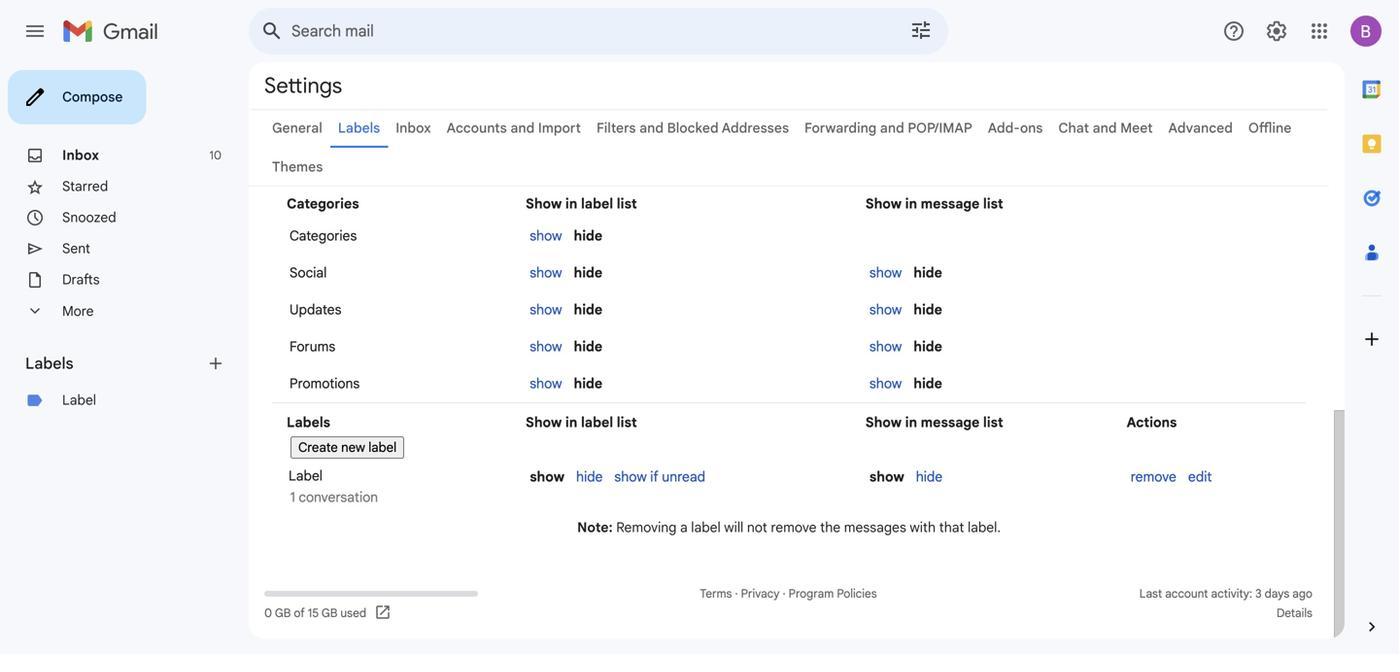 Task type: locate. For each thing, give the bounding box(es) containing it.
gb right 15
[[322, 606, 338, 621]]

hide link up with
[[916, 468, 943, 485]]

and for forwarding
[[880, 120, 905, 137]]

Search mail text field
[[292, 21, 855, 41]]

0 vertical spatial label
[[62, 392, 96, 409]]

if
[[650, 468, 659, 485]]

0 horizontal spatial hide link
[[576, 468, 603, 485]]

1 vertical spatial message
[[921, 414, 980, 431]]

categories down the themes
[[287, 195, 359, 212]]

inbox up starred on the top left
[[62, 147, 99, 164]]

labels up label link
[[25, 354, 73, 373]]

tab list
[[1345, 62, 1399, 584]]

follow link to manage storage image
[[374, 604, 394, 623]]

2 show in label list from the top
[[526, 414, 637, 431]]

hide link up the note:
[[576, 468, 603, 485]]

drafts
[[62, 271, 100, 288]]

addresses
[[722, 120, 789, 137]]

1 horizontal spatial ·
[[783, 587, 786, 601]]

themes
[[272, 158, 323, 175]]

inbox
[[396, 120, 431, 137], [62, 147, 99, 164]]

message
[[921, 195, 980, 212], [921, 414, 980, 431]]

snoozed link
[[62, 209, 116, 226]]

1 show in message list from the top
[[866, 195, 1004, 212]]

forwarding and pop/imap
[[805, 120, 973, 137]]

2 · from the left
[[783, 587, 786, 601]]

label down the labels heading
[[62, 392, 96, 409]]

1 horizontal spatial label
[[289, 467, 323, 484]]

2 and from the left
[[640, 120, 664, 137]]

0 horizontal spatial gb
[[275, 606, 291, 621]]

show
[[530, 227, 562, 244], [530, 264, 562, 281], [870, 264, 902, 281], [530, 301, 562, 318], [870, 301, 902, 318], [530, 338, 562, 355], [870, 338, 902, 355], [530, 375, 562, 392], [870, 375, 902, 392], [530, 468, 565, 485], [615, 468, 647, 485], [870, 468, 905, 485]]

label inside navigation
[[62, 392, 96, 409]]

1 vertical spatial inbox
[[62, 147, 99, 164]]

1 hide link from the left
[[576, 468, 603, 485]]

drafts link
[[62, 271, 100, 288]]

updates
[[290, 301, 342, 318]]

None search field
[[249, 8, 949, 54]]

snoozed
[[62, 209, 116, 226]]

create new label
[[298, 439, 397, 456]]

label.
[[968, 519, 1001, 536]]

in
[[566, 195, 578, 212], [905, 195, 918, 212], [566, 414, 578, 431], [905, 414, 918, 431]]

1 show in label list from the top
[[526, 195, 637, 212]]

2 show in message list from the top
[[866, 414, 1004, 431]]

will
[[724, 519, 744, 536]]

inbox link up starred on the top left
[[62, 147, 99, 164]]

terms · privacy · program policies
[[700, 587, 877, 601]]

labels right the general link
[[338, 120, 380, 137]]

show in message list for labels
[[866, 414, 1004, 431]]

and for accounts
[[511, 120, 535, 137]]

labels up create
[[287, 414, 330, 431]]

add-ons link
[[988, 120, 1043, 137]]

1 horizontal spatial hide link
[[916, 468, 943, 485]]

1 vertical spatial inbox link
[[62, 147, 99, 164]]

and for chat
[[1093, 120, 1117, 137]]

categories up social
[[290, 227, 357, 244]]

10
[[209, 148, 222, 163]]

sent
[[62, 240, 90, 257]]

actions
[[1127, 414, 1177, 431]]

0 vertical spatial show in label list
[[526, 195, 637, 212]]

gb right 0
[[275, 606, 291, 621]]

1 horizontal spatial gb
[[322, 606, 338, 621]]

ons
[[1020, 120, 1043, 137]]

2 message from the top
[[921, 414, 980, 431]]

1 message from the top
[[921, 195, 980, 212]]

1 vertical spatial labels
[[25, 354, 73, 373]]

0 horizontal spatial ·
[[735, 587, 738, 601]]

categories
[[287, 195, 359, 212], [290, 227, 357, 244]]

show link
[[530, 227, 562, 244], [530, 264, 562, 281], [870, 264, 902, 281], [530, 301, 562, 318], [870, 301, 902, 318], [530, 338, 562, 355], [870, 338, 902, 355], [530, 375, 562, 392], [870, 375, 902, 392]]

1 horizontal spatial remove
[[1131, 468, 1177, 485]]

0 vertical spatial remove
[[1131, 468, 1177, 485]]

2 horizontal spatial labels
[[338, 120, 380, 137]]

1 horizontal spatial inbox
[[396, 120, 431, 137]]

labels for the labels heading
[[25, 354, 73, 373]]

labels link
[[338, 120, 380, 137]]

15
[[308, 606, 319, 621]]

policies
[[837, 587, 877, 601]]

activity:
[[1211, 587, 1253, 601]]

hide
[[574, 227, 603, 244], [574, 264, 603, 281], [914, 264, 943, 281], [574, 301, 603, 318], [914, 301, 943, 318], [574, 338, 603, 355], [914, 338, 943, 355], [574, 375, 603, 392], [914, 375, 943, 392], [576, 468, 603, 485], [916, 468, 943, 485]]

and right filters on the top of the page
[[640, 120, 664, 137]]

1 horizontal spatial labels
[[287, 414, 330, 431]]

1 vertical spatial categories
[[290, 227, 357, 244]]

labels heading
[[25, 354, 206, 373]]

1 and from the left
[[511, 120, 535, 137]]

terms
[[700, 587, 732, 601]]

label inside button
[[369, 439, 397, 456]]

footer containing terms
[[249, 584, 1329, 623]]

1 horizontal spatial inbox link
[[396, 120, 431, 137]]

inbox link right labels link
[[396, 120, 431, 137]]

1 vertical spatial show in label list
[[526, 414, 637, 431]]

create new label button
[[291, 436, 405, 459]]

accounts and import link
[[447, 120, 581, 137]]

filters and blocked addresses link
[[597, 120, 789, 137]]

filters and blocked addresses
[[597, 120, 789, 137]]

remove right not
[[771, 519, 817, 536]]

labels inside navigation
[[25, 354, 73, 373]]

inbox right labels link
[[396, 120, 431, 137]]

message for labels
[[921, 414, 980, 431]]

0 horizontal spatial inbox link
[[62, 147, 99, 164]]

1 vertical spatial show in message list
[[866, 414, 1004, 431]]

list
[[617, 195, 637, 212], [983, 195, 1004, 212], [617, 414, 637, 431], [983, 414, 1004, 431]]

details link
[[1277, 606, 1313, 621]]

removing
[[616, 519, 677, 536]]

2 vertical spatial labels
[[287, 414, 330, 431]]

0 vertical spatial inbox link
[[396, 120, 431, 137]]

that
[[939, 519, 964, 536]]

0 vertical spatial labels
[[338, 120, 380, 137]]

and left "pop/imap"
[[880, 120, 905, 137]]

support image
[[1223, 19, 1246, 43]]

0 vertical spatial show in message list
[[866, 195, 1004, 212]]

1 · from the left
[[735, 587, 738, 601]]

4 and from the left
[[1093, 120, 1117, 137]]

show in label list up "show if unread"
[[526, 414, 637, 431]]

gb
[[275, 606, 291, 621], [322, 606, 338, 621]]

3 and from the left
[[880, 120, 905, 137]]

label inside 'label 1 conversation'
[[289, 467, 323, 484]]

0 vertical spatial message
[[921, 195, 980, 212]]

remove
[[1131, 468, 1177, 485], [771, 519, 817, 536]]

· right privacy link
[[783, 587, 786, 601]]

pop/imap
[[908, 120, 973, 137]]

and right chat
[[1093, 120, 1117, 137]]

forums
[[290, 338, 335, 355]]

labels
[[338, 120, 380, 137], [25, 354, 73, 373], [287, 414, 330, 431]]

of
[[294, 606, 305, 621]]

create
[[298, 439, 338, 456]]

footer
[[249, 584, 1329, 623]]

0 horizontal spatial remove
[[771, 519, 817, 536]]

remove left edit link
[[1131, 468, 1177, 485]]

label
[[62, 392, 96, 409], [289, 467, 323, 484]]

show in label list down the "import"
[[526, 195, 637, 212]]

0 horizontal spatial inbox
[[62, 147, 99, 164]]

show
[[526, 195, 562, 212], [866, 195, 902, 212], [526, 414, 562, 431], [866, 414, 902, 431]]

program
[[789, 587, 834, 601]]

0 horizontal spatial labels
[[25, 354, 73, 373]]

1 vertical spatial remove
[[771, 519, 817, 536]]

0 horizontal spatial label
[[62, 392, 96, 409]]

label 1 conversation
[[287, 467, 378, 506]]

label up '1'
[[289, 467, 323, 484]]

label
[[581, 195, 613, 212], [581, 414, 613, 431], [369, 439, 397, 456], [691, 519, 721, 536]]

labels for labels link
[[338, 120, 380, 137]]

· right terms
[[735, 587, 738, 601]]

program policies link
[[789, 587, 877, 601]]

·
[[735, 587, 738, 601], [783, 587, 786, 601]]

add-ons
[[988, 120, 1043, 137]]

and left the "import"
[[511, 120, 535, 137]]

chat
[[1059, 120, 1089, 137]]

more button
[[0, 295, 233, 327]]

meet
[[1121, 120, 1153, 137]]

and
[[511, 120, 535, 137], [640, 120, 664, 137], [880, 120, 905, 137], [1093, 120, 1117, 137]]

1 vertical spatial label
[[289, 467, 323, 484]]



Task type: vqa. For each thing, say whether or not it's contained in the screenshot.
General link
yes



Task type: describe. For each thing, give the bounding box(es) containing it.
starred
[[62, 178, 108, 195]]

label for label 1 conversation
[[289, 467, 323, 484]]

more
[[62, 302, 94, 319]]

settings image
[[1265, 19, 1289, 43]]

0 vertical spatial inbox
[[396, 120, 431, 137]]

days
[[1265, 587, 1290, 601]]

last
[[1140, 587, 1162, 601]]

offline
[[1249, 120, 1292, 137]]

show if unread link
[[615, 468, 706, 485]]

not
[[747, 519, 768, 536]]

general link
[[272, 120, 323, 137]]

privacy link
[[741, 587, 780, 601]]

accounts
[[447, 120, 507, 137]]

0 vertical spatial categories
[[287, 195, 359, 212]]

label for label
[[62, 392, 96, 409]]

label link
[[62, 392, 96, 409]]

gmail image
[[62, 12, 168, 51]]

1
[[290, 489, 295, 506]]

chat and meet
[[1059, 120, 1153, 137]]

filters
[[597, 120, 636, 137]]

messages
[[844, 519, 907, 536]]

note:
[[577, 519, 613, 536]]

show in message list for categories
[[866, 195, 1004, 212]]

terms link
[[700, 587, 732, 601]]

2 gb from the left
[[322, 606, 338, 621]]

general
[[272, 120, 323, 137]]

blocked
[[667, 120, 719, 137]]

account
[[1165, 587, 1208, 601]]

advanced
[[1169, 120, 1233, 137]]

0
[[264, 606, 272, 621]]

and for filters
[[640, 120, 664, 137]]

show in label list for categories
[[526, 195, 637, 212]]

show in label list for labels
[[526, 414, 637, 431]]

chat and meet link
[[1059, 120, 1153, 137]]

advanced search options image
[[902, 11, 941, 50]]

remove link
[[1131, 468, 1177, 485]]

import
[[538, 120, 581, 137]]

with
[[910, 519, 936, 536]]

conversation
[[299, 489, 378, 506]]

compose button
[[8, 70, 146, 124]]

accounts and import
[[447, 120, 581, 137]]

last account activity: 3 days ago details
[[1140, 587, 1313, 621]]

message for categories
[[921, 195, 980, 212]]

search mail image
[[255, 14, 290, 49]]

offline link
[[1249, 120, 1292, 137]]

2 hide link from the left
[[916, 468, 943, 485]]

new
[[341, 439, 365, 456]]

advanced link
[[1169, 120, 1233, 137]]

1 gb from the left
[[275, 606, 291, 621]]

forwarding and pop/imap link
[[805, 120, 973, 137]]

the
[[820, 519, 841, 536]]

edit link
[[1188, 468, 1212, 485]]

ago
[[1293, 587, 1313, 601]]

main menu image
[[23, 19, 47, 43]]

edit
[[1188, 468, 1212, 485]]

promotions
[[290, 375, 360, 392]]

show if unread
[[615, 468, 706, 485]]

used
[[341, 606, 366, 621]]

themes link
[[272, 158, 323, 175]]

a
[[680, 519, 688, 536]]

settings
[[264, 72, 342, 99]]

sent link
[[62, 240, 90, 257]]

3
[[1256, 587, 1262, 601]]

forwarding
[[805, 120, 877, 137]]

privacy
[[741, 587, 780, 601]]

0 gb of 15 gb used
[[264, 606, 366, 621]]

social
[[290, 264, 327, 281]]

labels navigation
[[0, 62, 249, 654]]

add-
[[988, 120, 1020, 137]]

starred link
[[62, 178, 108, 195]]

unread
[[662, 468, 706, 485]]

inbox inside labels navigation
[[62, 147, 99, 164]]

compose
[[62, 88, 123, 105]]

details
[[1277, 606, 1313, 621]]

note: removing a label will not remove the messages with that label.
[[577, 519, 1001, 536]]



